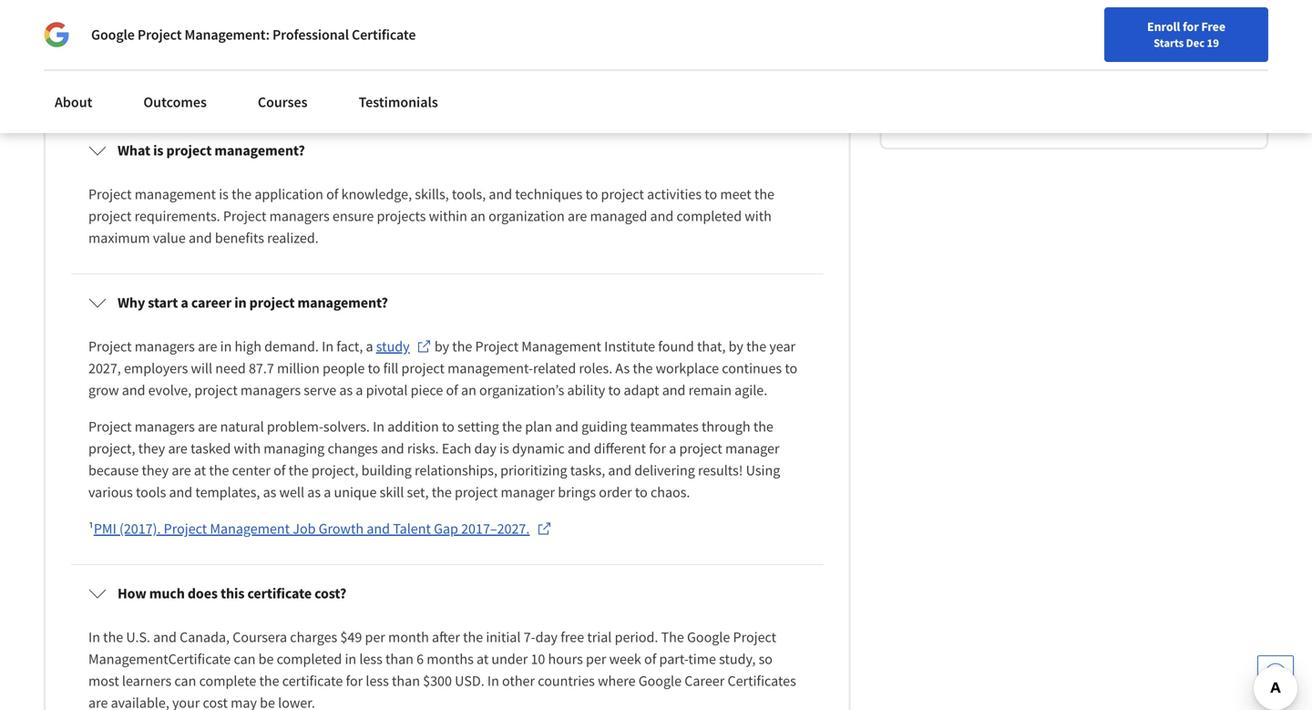 Task type: describe. For each thing, give the bounding box(es) containing it.
time
[[689, 650, 716, 668]]

1 vertical spatial they
[[142, 461, 169, 480]]

as inside by the project management institute found that, by the year 2027, employers will need 87.7 million people to fill project management-related roles. as the workplace continues to grow and evolve, project managers serve as a pivotal piece of an organization's ability to adapt and remain agile.
[[339, 381, 353, 399]]

testimonials link
[[348, 82, 449, 122]]

certificates
[[728, 672, 797, 690]]

project inside in the u.s. and canada, coursera charges $49 per month after the initial 7-day free trial period. the google project managementcertificate can be completed in less than 6 months at under 10 hours per week of part-time study, so most learners can complete the certificate for less than $300 usd. in other countries where google career certificates are available, your cost may be lower.
[[733, 628, 777, 647]]

managing
[[264, 440, 325, 458]]

project up benefits
[[223, 207, 267, 225]]

cost
[[203, 694, 228, 710]]

of inside project managers are natural problem-solvers. in addition to setting the plan and guiding teammates through the project, they are tasked with managing changes and risks. each day is dynamic and different for a project manager because they are at the center of the project, building relationships, prioritizing tasks, and delivering results! using various tools and templates, as well as a unique skill set, the project manager brings order to chaos.
[[274, 461, 286, 480]]

that,
[[697, 337, 726, 356]]

organization
[[489, 207, 565, 225]]

1 horizontal spatial google
[[639, 672, 682, 690]]

tools,
[[452, 185, 486, 203]]

an inside by the project management institute found that, by the year 2027, employers will need 87.7 million people to fill project management-related roles. as the workplace continues to grow and evolve, project managers serve as a pivotal piece of an organization's ability to adapt and remain agile.
[[461, 381, 477, 399]]

a right fact,
[[366, 337, 373, 356]]

project managers are natural problem-solvers. in addition to setting the plan and guiding teammates through the project, they are tasked with managing changes and risks. each day is dynamic and different for a project manager because they are at the center of the project, building relationships, prioritizing tasks, and delivering results! using various tools and templates, as well as a unique skill set, the project manager brings order to chaos.
[[88, 418, 783, 502]]

about
[[55, 93, 92, 111]]

in inside project managers are natural problem-solvers. in addition to setting the plan and guiding teammates through the project, they are tasked with managing changes and risks. each day is dynamic and different for a project manager because they are at the center of the project, building relationships, prioritizing tasks, and delivering results! using various tools and templates, as well as a unique skill set, the project manager brings order to chaos.
[[373, 418, 385, 436]]

career
[[191, 294, 232, 312]]

certificate
[[352, 26, 416, 44]]

organization's
[[480, 381, 565, 399]]

19
[[1207, 36, 1220, 50]]

the right meet
[[755, 185, 775, 203]]

months
[[427, 650, 474, 668]]

the right as
[[633, 359, 653, 378]]

ability
[[567, 381, 606, 399]]

how much does this certificate cost? button
[[74, 568, 821, 619]]

1 vertical spatial per
[[586, 650, 607, 668]]

87.7
[[249, 359, 274, 378]]

employers
[[124, 359, 188, 378]]

fill
[[383, 359, 399, 378]]

the up benefits
[[232, 185, 252, 203]]

free
[[1202, 18, 1226, 35]]

people
[[323, 359, 365, 378]]

in inside dropdown button
[[234, 294, 247, 312]]

about link
[[44, 82, 103, 122]]

trial
[[587, 628, 612, 647]]

roles.
[[579, 359, 613, 378]]

in left fact,
[[322, 337, 334, 356]]

dec
[[1187, 36, 1205, 50]]

managers up employers
[[135, 337, 195, 356]]

the down managing at the left
[[289, 461, 309, 480]]

activities
[[647, 185, 702, 203]]

within
[[429, 207, 468, 225]]

0 vertical spatial manager
[[726, 440, 780, 458]]

high
[[235, 337, 262, 356]]

where
[[598, 672, 636, 690]]

an inside project management is the application of knowledge, skills, tools, and techniques to project activities to meet the project requirements. project managers ensure projects within an organization are managed and completed with maximum value and benefits realized.
[[470, 207, 486, 225]]

requirements.
[[135, 207, 220, 225]]

institute
[[605, 337, 655, 356]]

are up "tasked"
[[198, 418, 217, 436]]

with inside project management is the application of knowledge, skills, tools, and techniques to project activities to meet the project requirements. project managers ensure projects within an organization are managed and completed with maximum value and benefits realized.
[[745, 207, 772, 225]]

set,
[[407, 483, 429, 502]]

management for institute
[[522, 337, 602, 356]]

the right set,
[[432, 483, 452, 502]]

and up tasks,
[[568, 440, 591, 458]]

management for job
[[210, 520, 290, 538]]

study,
[[719, 650, 756, 668]]

how
[[118, 585, 146, 603]]

a up delivering
[[669, 440, 677, 458]]

managers inside project managers are natural problem-solvers. in addition to setting the plan and guiding teammates through the project, they are tasked with managing changes and risks. each day is dynamic and different for a project manager because they are at the center of the project, building relationships, prioritizing tasks, and delivering results! using various tools and templates, as well as a unique skill set, the project manager brings order to chaos.
[[135, 418, 195, 436]]

and inside the pmi (2017). project management job growth and talent gap 2017–2027. "link"
[[367, 520, 390, 538]]

study link
[[376, 336, 432, 358]]

tasked
[[191, 440, 231, 458]]

opens in a new tab image
[[537, 522, 552, 536]]

serve
[[304, 381, 337, 399]]

month
[[388, 628, 429, 647]]

are up will
[[198, 337, 217, 356]]

project up 2027,
[[88, 337, 132, 356]]

the left u.s. at bottom left
[[103, 628, 123, 647]]

most
[[88, 672, 119, 690]]

after
[[432, 628, 460, 647]]

management
[[135, 185, 216, 203]]

1 horizontal spatial as
[[307, 483, 321, 502]]

1 vertical spatial be
[[260, 694, 275, 710]]

under
[[492, 650, 528, 668]]

guiding
[[582, 418, 628, 436]]

project left management:
[[138, 26, 182, 44]]

courses link
[[247, 82, 319, 122]]

other
[[502, 672, 535, 690]]

and down workplace
[[662, 381, 686, 399]]

grow
[[88, 381, 119, 399]]

and right tools
[[169, 483, 193, 502]]

project inside project managers are natural problem-solvers. in addition to setting the plan and guiding teammates through the project, they are tasked with managing changes and risks. each day is dynamic and different for a project manager because they are at the center of the project, building relationships, prioritizing tasks, and delivering results! using various tools and templates, as well as a unique skill set, the project manager brings order to chaos.
[[88, 418, 132, 436]]

period.
[[615, 628, 659, 647]]

courses
[[258, 93, 308, 111]]

gap
[[434, 520, 458, 538]]

brings
[[558, 483, 596, 502]]

the up continues
[[747, 337, 767, 356]]

templates,
[[195, 483, 260, 502]]

is inside project management is the application of knowledge, skills, tools, and techniques to project activities to meet the project requirements. project managers ensure projects within an organization are managed and completed with maximum value and benefits realized.
[[219, 185, 229, 203]]

skill
[[380, 483, 404, 502]]

at inside in the u.s. and canada, coursera charges $49 per month after the initial 7-day free trial period. the google project managementcertificate can be completed in less than 6 months at under 10 hours per week of part-time study, so most learners can complete the certificate for less than $300 usd. in other countries where google career certificates are available, your cost may be lower.
[[477, 650, 489, 668]]

with inside project managers are natural problem-solvers. in addition to setting the plan and guiding teammates through the project, they are tasked with managing changes and risks. each day is dynamic and different for a project manager because they are at the center of the project, building relationships, prioritizing tasks, and delivering results! using various tools and templates, as well as a unique skill set, the project manager brings order to chaos.
[[234, 440, 261, 458]]

1 vertical spatial than
[[392, 672, 420, 690]]

0 vertical spatial project,
[[88, 440, 135, 458]]

related
[[533, 359, 576, 378]]

various
[[88, 483, 133, 502]]

¹
[[88, 520, 94, 538]]

professional
[[273, 26, 349, 44]]

problem-
[[267, 418, 324, 436]]

remain
[[689, 381, 732, 399]]

why start a career in project management? button
[[74, 277, 821, 328]]

week
[[609, 650, 642, 668]]

and up building
[[381, 440, 404, 458]]

countries
[[538, 672, 595, 690]]

charges
[[290, 628, 337, 647]]

1 horizontal spatial project,
[[312, 461, 359, 480]]

changes
[[328, 440, 378, 458]]

project inside dropdown button
[[249, 294, 295, 312]]

the up the management-
[[452, 337, 473, 356]]

a left unique
[[324, 483, 331, 502]]

opens in a new tab image
[[417, 339, 432, 354]]

of inside project management is the application of knowledge, skills, tools, and techniques to project activities to meet the project requirements. project managers ensure projects within an organization are managed and completed with maximum value and benefits realized.
[[326, 185, 339, 203]]

0 vertical spatial they
[[138, 440, 165, 458]]

and right grow
[[122, 381, 145, 399]]

of inside in the u.s. and canada, coursera charges $49 per month after the initial 7-day free trial period. the google project managementcertificate can be completed in less than 6 months at under 10 hours per week of part-time study, so most learners can complete the certificate for less than $300 usd. in other countries where google career certificates are available, your cost may be lower.
[[645, 650, 657, 668]]

to down as
[[608, 381, 621, 399]]

management-
[[448, 359, 533, 378]]

lower.
[[278, 694, 315, 710]]

what is project management? button
[[74, 125, 821, 176]]

chaos.
[[651, 483, 690, 502]]

frequently asked questions
[[44, 33, 342, 65]]

day inside in the u.s. and canada, coursera charges $49 per month after the initial 7-day free trial period. the google project managementcertificate can be completed in less than 6 months at under 10 hours per week of part-time study, so most learners can complete the certificate for less than $300 usd. in other countries where google career certificates are available, your cost may be lower.
[[536, 628, 558, 647]]

management? inside dropdown button
[[298, 294, 388, 312]]

pmi (2017). project management job growth and talent gap 2017–2027.
[[94, 520, 530, 538]]

google image
[[44, 22, 69, 47]]

building
[[362, 461, 412, 480]]

to up 'managed'
[[586, 185, 598, 203]]

study
[[376, 337, 410, 356]]

completed inside project management is the application of knowledge, skills, tools, and techniques to project activities to meet the project requirements. project managers ensure projects within an organization are managed and completed with maximum value and benefits realized.
[[677, 207, 742, 225]]

each
[[442, 440, 472, 458]]

$300
[[423, 672, 452, 690]]

coursera image
[[22, 15, 138, 44]]

coursera
[[233, 628, 287, 647]]

the left plan
[[502, 418, 522, 436]]



Task type: vqa. For each thing, say whether or not it's contained in the screenshot.
top list box
no



Task type: locate. For each thing, give the bounding box(es) containing it.
the down "tasked"
[[209, 461, 229, 480]]

as right "well"
[[307, 483, 321, 502]]

relationships,
[[415, 461, 498, 480]]

learners
[[122, 672, 172, 690]]

project management is the application of knowledge, skills, tools, and techniques to project activities to meet the project requirements. project managers ensure projects within an organization are managed and completed with maximum value and benefits realized.
[[88, 185, 778, 247]]

to up each
[[442, 418, 455, 436]]

start
[[148, 294, 178, 312]]

0 vertical spatial can
[[234, 650, 256, 668]]

to left meet
[[705, 185, 718, 203]]

project inside by the project management institute found that, by the year 2027, employers will need 87.7 million people to fill project management-related roles. as the workplace continues to grow and evolve, project managers serve as a pivotal piece of an organization's ability to adapt and remain agile.
[[475, 337, 519, 356]]

a inside by the project management institute found that, by the year 2027, employers will need 87.7 million people to fill project management-related roles. as the workplace continues to grow and evolve, project managers serve as a pivotal piece of an organization's ability to adapt and remain agile.
[[356, 381, 363, 399]]

a down people
[[356, 381, 363, 399]]

1 horizontal spatial is
[[219, 185, 229, 203]]

is right the what
[[153, 141, 164, 160]]

the
[[661, 628, 684, 647]]

2 horizontal spatial for
[[1183, 18, 1199, 35]]

menu item
[[982, 18, 1100, 77]]

management inside "link"
[[210, 520, 290, 538]]

0 vertical spatial management?
[[215, 141, 305, 160]]

2017–2027.
[[461, 520, 530, 538]]

cost?
[[315, 585, 347, 603]]

1 vertical spatial for
[[649, 440, 666, 458]]

as down people
[[339, 381, 353, 399]]

day inside project managers are natural problem-solvers. in addition to setting the plan and guiding teammates through the project, they are tasked with managing changes and risks. each day is dynamic and different for a project manager because they are at the center of the project, building relationships, prioritizing tasks, and delivering results! using various tools and templates, as well as a unique skill set, the project manager brings order to chaos.
[[475, 440, 497, 458]]

are left "tasked"
[[168, 440, 188, 458]]

techniques
[[515, 185, 583, 203]]

need
[[215, 359, 246, 378]]

are
[[568, 207, 587, 225], [198, 337, 217, 356], [198, 418, 217, 436], [168, 440, 188, 458], [172, 461, 191, 480], [88, 694, 108, 710]]

managers inside by the project management institute found that, by the year 2027, employers will need 87.7 million people to fill project management-related roles. as the workplace continues to grow and evolve, project managers serve as a pivotal piece of an organization's ability to adapt and remain agile.
[[241, 381, 301, 399]]

2 vertical spatial in
[[345, 650, 357, 668]]

0 vertical spatial is
[[153, 141, 164, 160]]

free
[[561, 628, 584, 647]]

collapsed list
[[67, 119, 827, 710]]

in right "solvers."
[[373, 418, 385, 436]]

1 horizontal spatial management
[[522, 337, 602, 356]]

1 vertical spatial less
[[366, 672, 389, 690]]

google down the part-
[[639, 672, 682, 690]]

of right the 'piece'
[[446, 381, 458, 399]]

the right after
[[463, 628, 483, 647]]

fact,
[[337, 337, 363, 356]]

project up the "results!"
[[680, 440, 723, 458]]

are down techniques
[[568, 207, 587, 225]]

0 horizontal spatial at
[[194, 461, 206, 480]]

hours
[[548, 650, 583, 668]]

found
[[658, 337, 694, 356]]

well
[[279, 483, 305, 502]]

in right usd.
[[488, 672, 499, 690]]

0 horizontal spatial per
[[365, 628, 385, 647]]

0 horizontal spatial by
[[435, 337, 450, 356]]

for inside enroll for free starts dec 19
[[1183, 18, 1199, 35]]

of up ensure
[[326, 185, 339, 203]]

are inside in the u.s. and canada, coursera charges $49 per month after the initial 7-day free trial period. the google project managementcertificate can be completed in less than 6 months at under 10 hours per week of part-time study, so most learners can complete the certificate for less than $300 usd. in other countries where google career certificates are available, your cost may be lower.
[[88, 694, 108, 710]]

are down most
[[88, 694, 108, 710]]

for down "$49"
[[346, 672, 363, 690]]

1 vertical spatial can
[[174, 672, 196, 690]]

1 horizontal spatial can
[[234, 650, 256, 668]]

of up "well"
[[274, 461, 286, 480]]

as
[[339, 381, 353, 399], [263, 483, 277, 502], [307, 483, 321, 502]]

0 vertical spatial less
[[360, 650, 383, 668]]

in the u.s. and canada, coursera charges $49 per month after the initial 7-day free trial period. the google project managementcertificate can be completed in less than 6 months at under 10 hours per week of part-time study, so most learners can complete the certificate for less than $300 usd. in other countries where google career certificates are available, your cost may be lower.
[[88, 628, 799, 710]]

and right tools,
[[489, 185, 512, 203]]

project down will
[[194, 381, 238, 399]]

1 vertical spatial with
[[234, 440, 261, 458]]

managers inside project management is the application of knowledge, skills, tools, and techniques to project activities to meet the project requirements. project managers ensure projects within an organization are managed and completed with maximum value and benefits realized.
[[269, 207, 330, 225]]

be
[[259, 650, 274, 668], [260, 694, 275, 710]]

delivering
[[635, 461, 695, 480]]

manager up using
[[726, 440, 780, 458]]

is inside project managers are natural problem-solvers. in addition to setting the plan and guiding teammates through the project, they are tasked with managing changes and risks. each day is dynamic and different for a project manager because they are at the center of the project, building relationships, prioritizing tasks, and delivering results! using various tools and templates, as well as a unique skill set, the project manager brings order to chaos.
[[500, 440, 509, 458]]

certificate up lower. at bottom
[[282, 672, 343, 690]]

google up time
[[687, 628, 730, 647]]

project down opens in a new tab icon
[[402, 359, 445, 378]]

project, down changes
[[312, 461, 359, 480]]

the right through
[[754, 418, 774, 436]]

and up managementcertificate
[[153, 628, 177, 647]]

2 vertical spatial for
[[346, 672, 363, 690]]

2 horizontal spatial is
[[500, 440, 509, 458]]

project
[[166, 141, 212, 160], [601, 185, 644, 203], [88, 207, 132, 225], [249, 294, 295, 312], [402, 359, 445, 378], [194, 381, 238, 399], [680, 440, 723, 458], [455, 483, 498, 502]]

and
[[489, 185, 512, 203], [650, 207, 674, 225], [189, 229, 212, 247], [122, 381, 145, 399], [662, 381, 686, 399], [555, 418, 579, 436], [381, 440, 404, 458], [568, 440, 591, 458], [608, 461, 632, 480], [169, 483, 193, 502], [367, 520, 390, 538], [153, 628, 177, 647]]

career
[[685, 672, 725, 690]]

0 vertical spatial an
[[470, 207, 486, 225]]

0 vertical spatial day
[[475, 440, 497, 458]]

managers down evolve,
[[135, 418, 195, 436]]

solvers.
[[324, 418, 370, 436]]

complete
[[199, 672, 256, 690]]

agile.
[[735, 381, 768, 399]]

to down year
[[785, 359, 798, 378]]

project inside dropdown button
[[166, 141, 212, 160]]

starts
[[1154, 36, 1184, 50]]

project down grow
[[88, 418, 132, 436]]

for up dec
[[1183, 18, 1199, 35]]

2 by from the left
[[729, 337, 744, 356]]

0 horizontal spatial with
[[234, 440, 261, 458]]

usd.
[[455, 672, 485, 690]]

be down coursera at left bottom
[[259, 650, 274, 668]]

frequently
[[44, 33, 162, 65]]

1 vertical spatial project,
[[312, 461, 359, 480]]

0 horizontal spatial management
[[210, 520, 290, 538]]

a inside dropdown button
[[181, 294, 188, 312]]

order
[[599, 483, 632, 502]]

0 horizontal spatial for
[[346, 672, 363, 690]]

0 horizontal spatial can
[[174, 672, 196, 690]]

0 horizontal spatial project,
[[88, 440, 135, 458]]

growth
[[319, 520, 364, 538]]

testimonials
[[359, 93, 438, 111]]

2 horizontal spatial in
[[345, 650, 357, 668]]

management:
[[185, 26, 270, 44]]

2 vertical spatial google
[[639, 672, 682, 690]]

prioritizing
[[501, 461, 568, 480]]

in
[[234, 294, 247, 312], [220, 337, 232, 356], [345, 650, 357, 668]]

as left "well"
[[263, 483, 277, 502]]

0 vertical spatial in
[[234, 294, 247, 312]]

because
[[88, 461, 139, 480]]

may
[[231, 694, 257, 710]]

google right google icon
[[91, 26, 135, 44]]

management? up application
[[215, 141, 305, 160]]

ensure
[[333, 207, 374, 225]]

at up usd.
[[477, 650, 489, 668]]

help center image
[[1265, 663, 1287, 685]]

and down activities
[[650, 207, 674, 225]]

0 vertical spatial at
[[194, 461, 206, 480]]

with down meet
[[745, 207, 772, 225]]

in
[[322, 337, 334, 356], [373, 418, 385, 436], [88, 628, 100, 647], [488, 672, 499, 690]]

is
[[153, 141, 164, 160], [219, 185, 229, 203], [500, 440, 509, 458]]

per
[[365, 628, 385, 647], [586, 650, 607, 668]]

managers down 87.7
[[241, 381, 301, 399]]

project inside "link"
[[164, 520, 207, 538]]

project
[[138, 26, 182, 44], [88, 185, 132, 203], [223, 207, 267, 225], [88, 337, 132, 356], [475, 337, 519, 356], [88, 418, 132, 436], [164, 520, 207, 538], [733, 628, 777, 647]]

certificate inside how much does this certificate cost? dropdown button
[[247, 585, 312, 603]]

using
[[746, 461, 781, 480]]

knowledge,
[[342, 185, 412, 203]]

and left talent
[[367, 520, 390, 538]]

will
[[191, 359, 212, 378]]

canada,
[[180, 628, 230, 647]]

job
[[293, 520, 316, 538]]

million
[[277, 359, 320, 378]]

an down tools,
[[470, 207, 486, 225]]

by right that,
[[729, 337, 744, 356]]

1 horizontal spatial with
[[745, 207, 772, 225]]

enroll for free starts dec 19
[[1148, 18, 1226, 50]]

1 vertical spatial is
[[219, 185, 229, 203]]

project up 'managed'
[[601, 185, 644, 203]]

through
[[702, 418, 751, 436]]

a
[[181, 294, 188, 312], [366, 337, 373, 356], [356, 381, 363, 399], [669, 440, 677, 458], [324, 483, 331, 502]]

1 horizontal spatial by
[[729, 337, 744, 356]]

project up management at left
[[166, 141, 212, 160]]

project down relationships,
[[455, 483, 498, 502]]

0 vertical spatial than
[[386, 650, 414, 668]]

can
[[234, 650, 256, 668], [174, 672, 196, 690]]

a right 'start' on the left
[[181, 294, 188, 312]]

project up the so
[[733, 628, 777, 647]]

project up the management-
[[475, 337, 519, 356]]

this
[[221, 585, 245, 603]]

1 vertical spatial completed
[[277, 650, 342, 668]]

1 vertical spatial an
[[461, 381, 477, 399]]

0 horizontal spatial as
[[263, 483, 277, 502]]

than left 6
[[386, 650, 414, 668]]

1 vertical spatial manager
[[501, 483, 555, 502]]

completed inside in the u.s. and canada, coursera charges $49 per month after the initial 7-day free trial period. the google project managementcertificate can be completed in less than 6 months at under 10 hours per week of part-time study, so most learners can complete the certificate for less than $300 usd. in other countries where google career certificates are available, your cost may be lower.
[[277, 650, 342, 668]]

0 vertical spatial completed
[[677, 207, 742, 225]]

0 horizontal spatial in
[[220, 337, 232, 356]]

2 horizontal spatial google
[[687, 628, 730, 647]]

outcomes link
[[133, 82, 218, 122]]

project, up because
[[88, 440, 135, 458]]

risks.
[[407, 440, 439, 458]]

tools
[[136, 483, 166, 502]]

and inside in the u.s. and canada, coursera charges $49 per month after the initial 7-day free trial period. the google project managementcertificate can be completed in less than 6 months at under 10 hours per week of part-time study, so most learners can complete the certificate for less than $300 usd. in other countries where google career certificates are available, your cost may be lower.
[[153, 628, 177, 647]]

google project management: professional certificate
[[91, 26, 416, 44]]

outcomes
[[143, 93, 207, 111]]

management up related
[[522, 337, 602, 356]]

managers
[[269, 207, 330, 225], [135, 337, 195, 356], [241, 381, 301, 399], [135, 418, 195, 436]]

0 horizontal spatial day
[[475, 440, 497, 458]]

1 vertical spatial day
[[536, 628, 558, 647]]

project up 'maximum'
[[88, 207, 132, 225]]

managers up realized.
[[269, 207, 330, 225]]

0 horizontal spatial is
[[153, 141, 164, 160]]

1 vertical spatial at
[[477, 650, 489, 668]]

piece
[[411, 381, 443, 399]]

for inside project managers are natural problem-solvers. in addition to setting the plan and guiding teammates through the project, they are tasked with managing changes and risks. each day is dynamic and different for a project manager because they are at the center of the project, building relationships, prioritizing tasks, and delivering results! using various tools and templates, as well as a unique skill set, the project manager brings order to chaos.
[[649, 440, 666, 458]]

1 vertical spatial google
[[687, 628, 730, 647]]

does
[[188, 585, 218, 603]]

None search field
[[260, 11, 561, 48]]

an down the management-
[[461, 381, 477, 399]]

are down "tasked"
[[172, 461, 191, 480]]

less
[[360, 650, 383, 668], [366, 672, 389, 690]]

to right the order
[[635, 483, 648, 502]]

certificate
[[247, 585, 312, 603], [282, 672, 343, 690]]

demand.
[[264, 337, 319, 356]]

are inside project management is the application of knowledge, skills, tools, and techniques to project activities to meet the project requirements. project managers ensure projects within an organization are managed and completed with maximum value and benefits realized.
[[568, 207, 587, 225]]

google
[[91, 26, 135, 44], [687, 628, 730, 647], [639, 672, 682, 690]]

is inside dropdown button
[[153, 141, 164, 160]]

management? up fact,
[[298, 294, 388, 312]]

projects
[[377, 207, 426, 225]]

0 vertical spatial certificate
[[247, 585, 312, 603]]

your
[[172, 694, 200, 710]]

day up 10
[[536, 628, 558, 647]]

management inside by the project management institute found that, by the year 2027, employers will need 87.7 million people to fill project management-related roles. as the workplace continues to grow and evolve, project managers serve as a pivotal piece of an organization's ability to adapt and remain agile.
[[522, 337, 602, 356]]

in left u.s. at bottom left
[[88, 628, 100, 647]]

maximum
[[88, 229, 150, 247]]

can up your
[[174, 672, 196, 690]]

value
[[153, 229, 186, 247]]

0 vertical spatial with
[[745, 207, 772, 225]]

management?
[[215, 141, 305, 160], [298, 294, 388, 312]]

1 vertical spatial management
[[210, 520, 290, 538]]

0 vertical spatial per
[[365, 628, 385, 647]]

1 vertical spatial management?
[[298, 294, 388, 312]]

and right plan
[[555, 418, 579, 436]]

by right opens in a new tab icon
[[435, 337, 450, 356]]

what
[[118, 141, 150, 160]]

0 horizontal spatial manager
[[501, 483, 555, 502]]

can down coursera at left bottom
[[234, 650, 256, 668]]

for
[[1183, 18, 1199, 35], [649, 440, 666, 458], [346, 672, 363, 690]]

1 horizontal spatial in
[[234, 294, 247, 312]]

of left the part-
[[645, 650, 657, 668]]

project up demand.
[[249, 294, 295, 312]]

per right "$49"
[[365, 628, 385, 647]]

0 vertical spatial be
[[259, 650, 274, 668]]

pivotal
[[366, 381, 408, 399]]

of inside by the project management institute found that, by the year 2027, employers will need 87.7 million people to fill project management-related roles. as the workplace continues to grow and evolve, project managers serve as a pivotal piece of an organization's ability to adapt and remain agile.
[[446, 381, 458, 399]]

1 horizontal spatial at
[[477, 650, 489, 668]]

management? inside dropdown button
[[215, 141, 305, 160]]

in inside in the u.s. and canada, coursera charges $49 per month after the initial 7-day free trial period. the google project managementcertificate can be completed in less than 6 months at under 10 hours per week of part-time study, so most learners can complete the certificate for less than $300 usd. in other countries where google career certificates are available, your cost may be lower.
[[345, 650, 357, 668]]

1 by from the left
[[435, 337, 450, 356]]

tasks,
[[570, 461, 605, 480]]

as
[[616, 359, 630, 378]]

for inside in the u.s. and canada, coursera charges $49 per month after the initial 7-day free trial period. the google project managementcertificate can be completed in less than 6 months at under 10 hours per week of part-time study, so most learners can complete the certificate for less than $300 usd. in other countries where google career certificates are available, your cost may be lower.
[[346, 672, 363, 690]]

at inside project managers are natural problem-solvers. in addition to setting the plan and guiding teammates through the project, they are tasked with managing changes and risks. each day is dynamic and different for a project manager because they are at the center of the project, building relationships, prioritizing tasks, and delivering results! using various tools and templates, as well as a unique skill set, the project manager brings order to chaos.
[[194, 461, 206, 480]]

u.s.
[[126, 628, 150, 647]]

the up lower. at bottom
[[259, 672, 279, 690]]

to left fill
[[368, 359, 380, 378]]

day down setting
[[475, 440, 497, 458]]

1 horizontal spatial per
[[586, 650, 607, 668]]

project up 'maximum'
[[88, 185, 132, 203]]

is left dynamic
[[500, 440, 509, 458]]

1 horizontal spatial for
[[649, 440, 666, 458]]

less down "$49"
[[360, 650, 383, 668]]

0 horizontal spatial completed
[[277, 650, 342, 668]]

0 vertical spatial for
[[1183, 18, 1199, 35]]

initial
[[486, 628, 521, 647]]

0 horizontal spatial google
[[91, 26, 135, 44]]

10
[[531, 650, 545, 668]]

(2017).
[[119, 520, 161, 538]]

2 vertical spatial is
[[500, 440, 509, 458]]

is down "what is project management?"
[[219, 185, 229, 203]]

1 vertical spatial in
[[220, 337, 232, 356]]

2 horizontal spatial as
[[339, 381, 353, 399]]

and right "value"
[[189, 229, 212, 247]]

project right "(2017)."
[[164, 520, 207, 538]]

0 vertical spatial google
[[91, 26, 135, 44]]

enroll
[[1148, 18, 1181, 35]]

for down the 'teammates'
[[649, 440, 666, 458]]

1 horizontal spatial manager
[[726, 440, 780, 458]]

adapt
[[624, 381, 660, 399]]

certificate inside in the u.s. and canada, coursera charges $49 per month after the initial 7-day free trial period. the google project managementcertificate can be completed in less than 6 months at under 10 hours per week of part-time study, so most learners can complete the certificate for less than $300 usd. in other countries where google career certificates are available, your cost may be lower.
[[282, 672, 343, 690]]

and down different
[[608, 461, 632, 480]]

than down 6
[[392, 672, 420, 690]]

1 horizontal spatial day
[[536, 628, 558, 647]]

1 horizontal spatial completed
[[677, 207, 742, 225]]

1 vertical spatial certificate
[[282, 672, 343, 690]]

skills,
[[415, 185, 449, 203]]

completed down 'charges'
[[277, 650, 342, 668]]

0 vertical spatial management
[[522, 337, 602, 356]]

application
[[255, 185, 324, 203]]

be right the "may"
[[260, 694, 275, 710]]

so
[[759, 650, 773, 668]]



